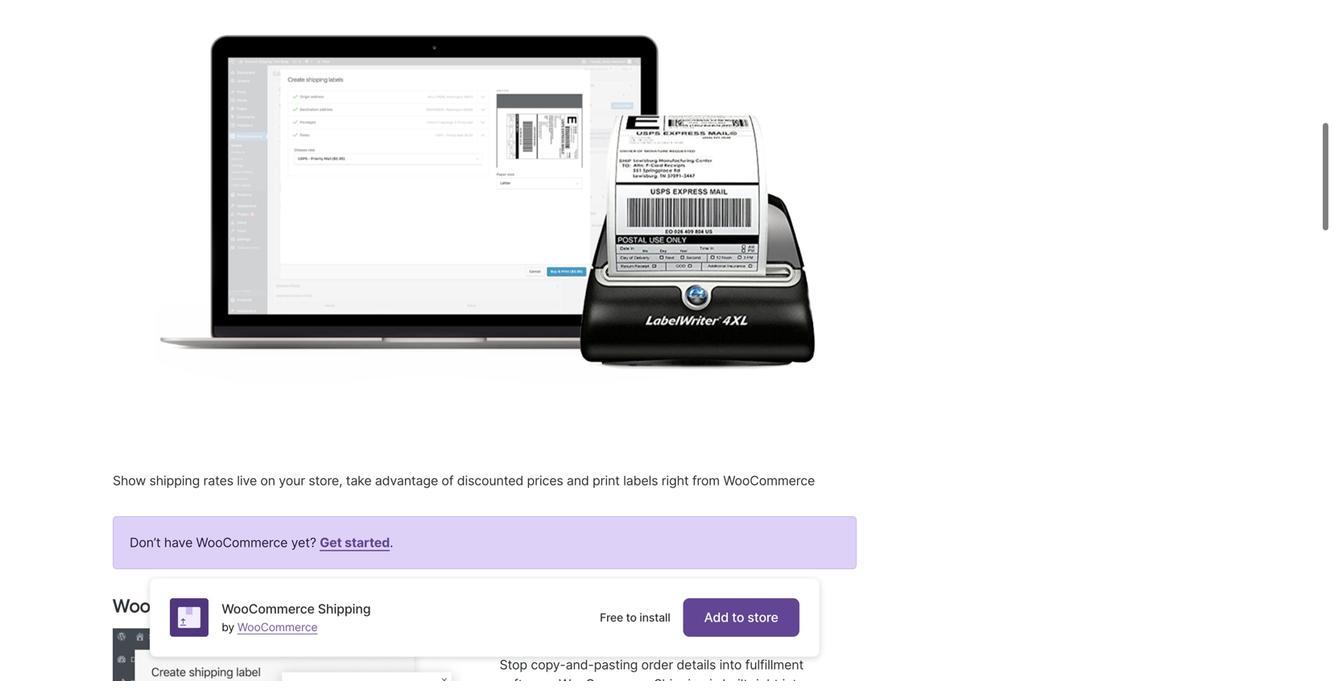 Task type: vqa. For each thing, say whether or not it's contained in the screenshot.
HAVE
yes



Task type: locate. For each thing, give the bounding box(es) containing it.
store
[[748, 610, 778, 626]]

of
[[442, 465, 454, 481]]

1 horizontal spatial shipping
[[318, 602, 371, 618]]

0 horizontal spatial to
[[626, 612, 637, 625]]

your
[[279, 465, 305, 481]]

2 horizontal spatial shipping
[[654, 669, 706, 682]]

shipping inside woocommerce shipping by woocommerce
[[318, 602, 371, 618]]

to inside add to store 'link'
[[732, 610, 744, 626]]

into down fulfillment
[[782, 669, 805, 682]]

discounted
[[457, 465, 524, 481]]

woocommerce
[[723, 465, 815, 481], [196, 527, 288, 543], [113, 587, 240, 609], [222, 602, 315, 618], [237, 621, 318, 635], [557, 622, 652, 638], [559, 669, 651, 682]]

shipping for woocommerce shipping features
[[245, 587, 317, 609]]

shipping down get started link
[[318, 602, 371, 618]]

shipping down details
[[654, 669, 706, 682]]

get started link
[[320, 527, 390, 543]]

from
[[692, 465, 720, 481]]

woocommerce up woocommerce link
[[222, 602, 315, 618]]

shipping
[[245, 587, 317, 609], [318, 602, 371, 618], [654, 669, 706, 682]]

prices
[[527, 465, 563, 481]]

and
[[567, 465, 589, 481]]

1 horizontal spatial into
[[719, 650, 742, 665]]

0 horizontal spatial right
[[662, 465, 689, 481]]

started
[[345, 527, 390, 543]]

rates
[[203, 465, 233, 481]]

1 vertical spatial right
[[751, 669, 779, 682]]

to
[[732, 610, 744, 626], [626, 612, 637, 625]]

into up the "built"
[[719, 650, 742, 665]]

print
[[593, 465, 620, 481]]

0 vertical spatial into
[[531, 622, 553, 638]]

install
[[640, 612, 670, 625]]

by
[[222, 621, 234, 635]]

0 horizontal spatial shipping
[[245, 587, 317, 609]]

to right add
[[732, 610, 744, 626]]

yet?
[[291, 527, 316, 543]]

advantage
[[375, 465, 438, 481]]

woocommerce shipping features
[[113, 587, 393, 609]]

0 horizontal spatial into
[[531, 622, 553, 638]]

woocommerce left the yet?
[[196, 527, 288, 543]]

1 horizontal spatial right
[[751, 669, 779, 682]]

built
[[722, 669, 748, 682]]

on
[[260, 465, 275, 481]]

into up copy-
[[531, 622, 553, 638]]

to right the "free"
[[626, 612, 637, 625]]

shipping
[[149, 465, 200, 481]]

live
[[237, 465, 257, 481]]

right left from
[[662, 465, 689, 481]]

woocommerce down the woocommerce shipping features
[[237, 621, 318, 635]]

stop
[[500, 650, 527, 665]]

store,
[[309, 465, 343, 481]]

woocommerce down pasting
[[559, 669, 651, 682]]

shipping for woocommerce shipping by woocommerce
[[318, 602, 371, 618]]

2 vertical spatial into
[[782, 669, 805, 682]]

1 horizontal spatial to
[[732, 610, 744, 626]]

labels
[[623, 465, 658, 481]]

shipping up woocommerce link
[[245, 587, 317, 609]]

right down fulfillment
[[751, 669, 779, 682]]

built into woocommerce
[[500, 622, 652, 638]]

right
[[662, 465, 689, 481], [751, 669, 779, 682]]

into
[[531, 622, 553, 638], [719, 650, 742, 665], [782, 669, 805, 682]]

2 horizontal spatial into
[[782, 669, 805, 682]]



Task type: describe. For each thing, give the bounding box(es) containing it.
get
[[320, 527, 342, 543]]

woocommerce up pasting
[[557, 622, 652, 638]]

woocommerce shipping by woocommerce
[[222, 602, 371, 635]]

order
[[641, 650, 673, 665]]

and-
[[566, 650, 594, 665]]

1 vertical spatial into
[[719, 650, 742, 665]]

software.
[[500, 669, 555, 682]]

right inside stop copy-and-pasting order details into fulfillment software. woocommerce shipping is built right into you
[[751, 669, 779, 682]]

is
[[709, 669, 719, 682]]

details
[[677, 650, 716, 665]]

to for add
[[732, 610, 744, 626]]

0 vertical spatial right
[[662, 465, 689, 481]]

.
[[390, 527, 393, 543]]

don't have woocommerce yet? get started .
[[130, 527, 393, 543]]

stop copy-and-pasting order details into fulfillment software. woocommerce shipping is built right into you
[[500, 650, 834, 682]]

built
[[500, 622, 527, 638]]

show shipping rates live on your store, take advantage of discounted prices and print labels right from woocommerce
[[113, 465, 815, 481]]

to for free
[[626, 612, 637, 625]]

shipping inside stop copy-and-pasting order details into fulfillment software. woocommerce shipping is built right into you
[[654, 669, 706, 682]]

fulfillment
[[745, 650, 804, 665]]

woocommerce inside stop copy-and-pasting order details into fulfillment software. woocommerce shipping is built right into you
[[559, 669, 651, 682]]

add to store link
[[683, 599, 799, 638]]

pasting
[[594, 650, 638, 665]]

take
[[346, 465, 372, 481]]

add
[[704, 610, 729, 626]]

copy-
[[531, 650, 566, 665]]

add to store
[[704, 610, 778, 626]]

woocommerce right from
[[723, 465, 815, 481]]

free to install
[[600, 612, 670, 625]]

free
[[600, 612, 623, 625]]

have
[[164, 527, 193, 543]]

don't
[[130, 527, 161, 543]]

show
[[113, 465, 146, 481]]

features
[[321, 587, 393, 609]]

woocommerce link
[[237, 621, 318, 635]]

woocommerce up by
[[113, 587, 240, 609]]



